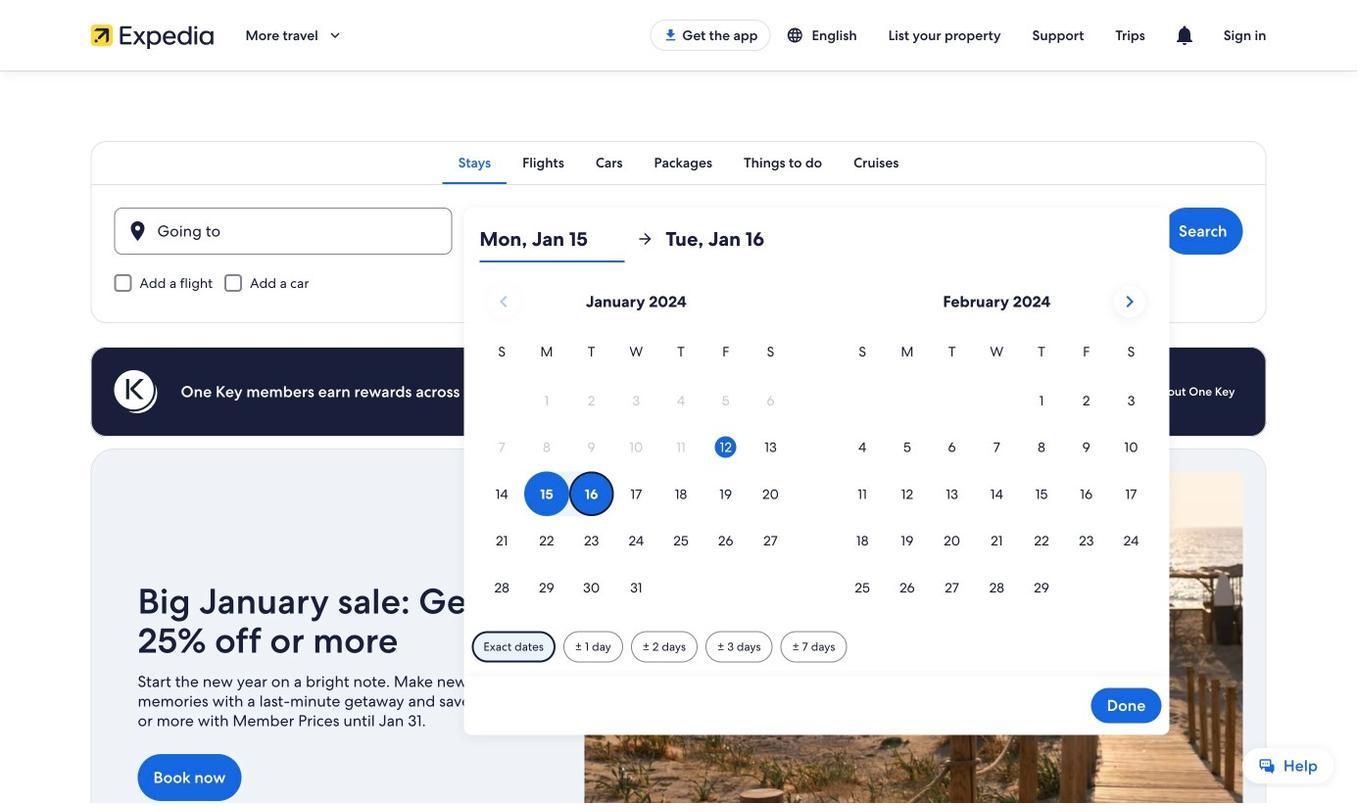 Task type: vqa. For each thing, say whether or not it's contained in the screenshot.
'January 2024' element
yes



Task type: locate. For each thing, give the bounding box(es) containing it.
download the app button image
[[663, 27, 678, 43]]

today element
[[715, 437, 737, 458]]

more travel image
[[326, 26, 344, 44]]

application
[[479, 278, 1154, 612]]

main content
[[0, 71, 1357, 803]]

tab list
[[91, 141, 1266, 184]]

previous month image
[[492, 290, 515, 314]]

expedia logo image
[[91, 22, 214, 49]]

communication center icon image
[[1173, 24, 1196, 47]]



Task type: describe. For each thing, give the bounding box(es) containing it.
next month image
[[1118, 290, 1141, 314]]

january 2024 element
[[479, 341, 793, 612]]

small image
[[786, 26, 812, 44]]

directional image
[[636, 230, 654, 248]]

february 2024 element
[[840, 341, 1154, 612]]



